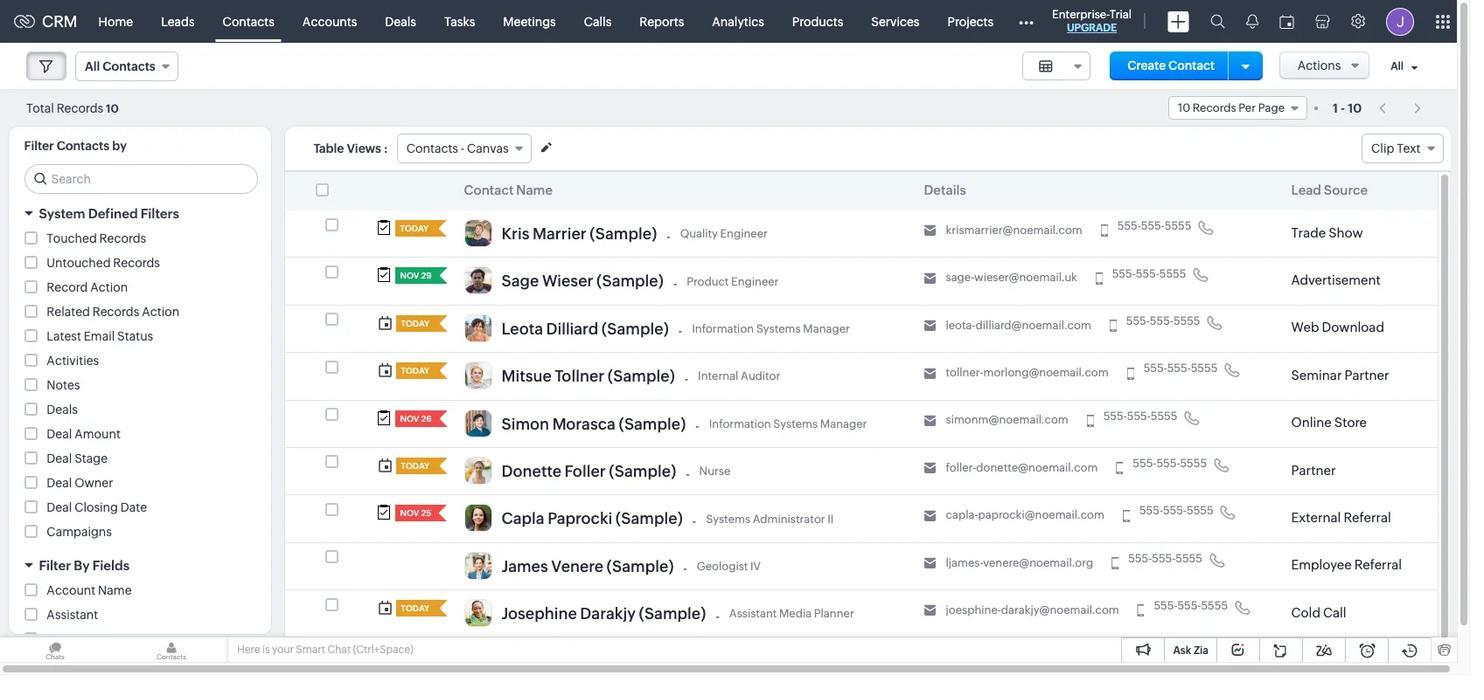 Task type: vqa. For each thing, say whether or not it's contained in the screenshot.


Task type: locate. For each thing, give the bounding box(es) containing it.
canvas profile image image
[[464, 220, 492, 247], [464, 267, 492, 295], [464, 315, 492, 343], [464, 362, 492, 390], [464, 410, 492, 438], [464, 457, 492, 485], [464, 505, 492, 533], [464, 552, 492, 580], [464, 600, 492, 628], [464, 647, 492, 675]]

1 horizontal spatial partner
[[1345, 368, 1389, 383]]

canvas profile image image left mitsue
[[464, 362, 492, 390]]

engineer right quality
[[720, 228, 768, 241]]

3 canvas profile image image from the top
[[464, 315, 492, 343]]

10 icon_mail image from the top
[[924, 653, 936, 665]]

deal up deal stage
[[47, 428, 72, 442]]

10 inside total records 10
[[106, 102, 119, 115]]

icon_mobile image for capla paprocki (sample)
[[1123, 510, 1130, 523]]

canvas profile image image left the leota at left
[[464, 315, 492, 343]]

deal for deal stage
[[47, 452, 72, 466]]

information systems manager up auditor
[[692, 323, 850, 336]]

today up (ctrl+space)
[[401, 604, 429, 614]]

donette foller (sample) link
[[502, 463, 676, 486]]

icon_mobile image
[[1101, 225, 1108, 237], [1096, 273, 1103, 285], [1110, 320, 1117, 332], [1127, 368, 1134, 380], [1087, 415, 1094, 428], [1116, 463, 1123, 475], [1123, 510, 1130, 523], [1112, 558, 1119, 570], [1137, 606, 1144, 618], [1131, 653, 1138, 665]]

download
[[1322, 320, 1384, 335]]

nov 29 link
[[395, 268, 432, 285]]

smart
[[296, 645, 325, 657]]

latest email status
[[47, 330, 153, 344]]

1 vertical spatial information
[[709, 418, 771, 431]]

information
[[692, 323, 754, 336], [709, 418, 771, 431]]

zia
[[1194, 645, 1209, 658]]

Clip Text field
[[1362, 134, 1443, 164]]

foller
[[564, 463, 606, 481]]

system
[[39, 206, 85, 221]]

5 canvas profile image image from the top
[[464, 410, 492, 438]]

actions
[[1298, 59, 1341, 73]]

icon_mail image down details
[[924, 225, 936, 237]]

2 icon_mail image from the top
[[924, 273, 936, 285]]

icon_mail image for leota dilliard (sample)
[[924, 320, 936, 332]]

10 right 1
[[1348, 101, 1362, 115]]

nov 26
[[400, 414, 432, 424]]

advertisement up web download
[[1291, 273, 1381, 288]]

email
[[84, 330, 115, 344]]

deals
[[385, 14, 416, 28], [47, 403, 78, 417]]

icon_mail image for josephine darakjy (sample)
[[924, 606, 936, 618]]

9 canvas profile image image from the top
[[464, 600, 492, 628]]

canvas profile image image left the kris
[[464, 220, 492, 247]]

services link
[[857, 0, 934, 42]]

1 vertical spatial referral
[[1354, 558, 1402, 573]]

nov
[[400, 271, 419, 281], [400, 414, 419, 424], [400, 509, 419, 519]]

advertisement for sage wieser (sample)
[[1291, 273, 1381, 288]]

information down internal auditor at the bottom
[[709, 418, 771, 431]]

icon_mail image for kris marrier (sample)
[[924, 225, 936, 237]]

contact
[[1168, 59, 1215, 73], [464, 183, 514, 198]]

1 vertical spatial advertisement
[[1291, 653, 1381, 668]]

records for related
[[92, 305, 139, 319]]

0 vertical spatial name
[[516, 183, 553, 198]]

(sample) right the wieser
[[596, 272, 664, 291]]

0 horizontal spatial assistant
[[47, 609, 98, 623]]

referral right external
[[1344, 511, 1391, 526]]

nov left 25
[[400, 509, 419, 519]]

1 deal from the top
[[47, 428, 72, 442]]

1 vertical spatial action
[[142, 305, 179, 319]]

filters
[[141, 206, 179, 221]]

canvas profile image image for capla paprocki (sample)
[[464, 505, 492, 533]]

records down touched records
[[113, 256, 160, 270]]

1 advertisement from the top
[[1291, 273, 1381, 288]]

today up nov 29 link
[[400, 224, 429, 233]]

name
[[516, 183, 553, 198], [98, 584, 132, 598]]

None field
[[1022, 52, 1090, 80]]

2 advertisement from the top
[[1291, 653, 1381, 668]]

10 canvas profile image image from the top
[[464, 647, 492, 675]]

icon_mail image for sage wieser (sample)
[[924, 273, 936, 285]]

(sample) for josephine darakjy (sample)
[[639, 605, 706, 624]]

canvas profile image image for sage wieser (sample)
[[464, 267, 492, 295]]

(sample) up "chief"
[[639, 605, 706, 624]]

1 vertical spatial name
[[98, 584, 132, 598]]

0 vertical spatial action
[[90, 281, 128, 295]]

john-buttbenton@noemail.com
[[946, 652, 1113, 665]]

contact down canvas
[[464, 183, 514, 198]]

advertisement down call
[[1291, 653, 1381, 668]]

(sample) for kris marrier (sample)
[[590, 225, 657, 243]]

signals image
[[1246, 14, 1259, 29]]

0 vertical spatial information systems manager
[[692, 323, 850, 336]]

(sample) for james venere (sample)
[[606, 558, 674, 576]]

kris marrier (sample)
[[502, 225, 657, 243]]

engineer right product
[[731, 275, 779, 288]]

(sample) right the dilliard
[[602, 320, 669, 338]]

1 nov from the top
[[400, 271, 419, 281]]

(sample) right tollner
[[608, 367, 675, 386]]

all
[[85, 59, 100, 73], [1391, 60, 1404, 73]]

simon
[[502, 415, 549, 433]]

information for simon morasca (sample)
[[709, 418, 771, 431]]

0 horizontal spatial all
[[85, 59, 100, 73]]

buttbenton@noemail.com
[[973, 652, 1113, 665]]

today for john butt (sample)
[[401, 652, 429, 661]]

lead
[[1291, 183, 1321, 198]]

1 vertical spatial manager
[[820, 418, 867, 431]]

information systems manager down auditor
[[709, 418, 867, 431]]

6 canvas profile image image from the top
[[464, 457, 492, 485]]

referral right employee
[[1354, 558, 1402, 573]]

0 vertical spatial deals
[[385, 14, 416, 28]]

account
[[47, 584, 95, 598]]

icon_mail image left the ljames-
[[924, 558, 936, 570]]

(sample) for mitsue tollner (sample)
[[608, 367, 675, 386]]

records left per
[[1193, 101, 1236, 115]]

(sample) up darakjy
[[606, 558, 674, 576]]

chief
[[665, 656, 693, 669]]

account name
[[47, 584, 132, 598]]

10 up by
[[106, 102, 119, 115]]

7 icon_mail image from the top
[[924, 510, 936, 523]]

contact inside create contact button
[[1168, 59, 1215, 73]]

defined
[[88, 206, 138, 221]]

signals element
[[1236, 0, 1269, 43]]

canvas profile image image left "capla"
[[464, 505, 492, 533]]

canvas profile image image for leota dilliard (sample)
[[464, 315, 492, 343]]

icon_mail image
[[924, 225, 936, 237], [924, 273, 936, 285], [924, 320, 936, 332], [924, 368, 936, 380], [924, 415, 936, 428], [924, 463, 936, 475], [924, 510, 936, 523], [924, 558, 936, 570], [924, 606, 936, 618], [924, 653, 936, 665]]

today up nov 25
[[401, 462, 429, 471]]

leota dilliard (sample)
[[502, 320, 669, 338]]

10 for total records 10
[[106, 102, 119, 115]]

deal owner
[[47, 477, 113, 491]]

1 horizontal spatial contact
[[1168, 59, 1215, 73]]

quality
[[680, 228, 718, 241]]

sage wieser (sample)
[[502, 272, 664, 291]]

name up the kris
[[516, 183, 553, 198]]

(sample) up sage wieser (sample)
[[590, 225, 657, 243]]

navigation
[[1370, 95, 1431, 121]]

profile image
[[1386, 7, 1414, 35]]

0 horizontal spatial 10
[[106, 102, 119, 115]]

name down the fields
[[98, 584, 132, 598]]

1 vertical spatial systems
[[773, 418, 818, 431]]

name for account name
[[98, 584, 132, 598]]

partner
[[1345, 368, 1389, 383], [1291, 463, 1336, 478]]

search image
[[1210, 14, 1225, 29]]

8 canvas profile image image from the top
[[464, 552, 492, 580]]

0 vertical spatial advertisement
[[1291, 273, 1381, 288]]

5 icon_mail image from the top
[[924, 415, 936, 428]]

icon_mobile image for donette foller (sample)
[[1116, 463, 1123, 475]]

icon_mail image left leota-
[[924, 320, 936, 332]]

0 vertical spatial manager
[[803, 323, 850, 336]]

all up total records 10
[[85, 59, 100, 73]]

contacts down home link
[[103, 59, 155, 73]]

- for kris marrier (sample)
[[667, 230, 670, 244]]

today
[[400, 224, 429, 233], [401, 319, 429, 329], [401, 367, 429, 376], [401, 462, 429, 471], [401, 604, 429, 614], [401, 652, 429, 661]]

today link for josephine darakjy (sample)
[[396, 601, 432, 617]]

icon_mail image left sage-
[[924, 273, 936, 285]]

today down the nov 29 at the left of the page
[[401, 319, 429, 329]]

information up the internal
[[692, 323, 754, 336]]

external
[[1291, 511, 1341, 526]]

sage-wieser@noemail.uk
[[946, 271, 1077, 285]]

0 vertical spatial filter
[[24, 139, 54, 153]]

records for untouched
[[113, 256, 160, 270]]

All Contacts field
[[75, 52, 178, 81]]

0 vertical spatial nov
[[400, 271, 419, 281]]

canvas profile image image left donette
[[464, 457, 492, 485]]

trial
[[1109, 8, 1132, 21]]

information systems manager
[[692, 323, 850, 336], [709, 418, 867, 431]]

icon_mail image left capla-
[[924, 510, 936, 523]]

deal down deal stage
[[47, 477, 72, 491]]

icon_mobile image for simon morasca (sample)
[[1087, 415, 1094, 428]]

action up related records action
[[90, 281, 128, 295]]

10 down create contact button
[[1178, 101, 1190, 115]]

per
[[1238, 101, 1256, 115]]

icon_mail image left simonm@noemail.com link
[[924, 415, 936, 428]]

trade show
[[1291, 225, 1363, 240]]

assistant down account
[[47, 609, 98, 623]]

icon_mail image left john-
[[924, 653, 936, 665]]

systems up auditor
[[756, 323, 801, 336]]

today link for leota dilliard (sample)
[[396, 315, 432, 332]]

systems down auditor
[[773, 418, 818, 431]]

4 canvas profile image image from the top
[[464, 362, 492, 390]]

canvas profile image image left john
[[464, 647, 492, 675]]

icon_mail image for john butt (sample)
[[924, 653, 936, 665]]

records up latest email status
[[92, 305, 139, 319]]

1 horizontal spatial action
[[142, 305, 179, 319]]

contact right create
[[1168, 59, 1215, 73]]

(sample) for leota dilliard (sample)
[[602, 320, 669, 338]]

(sample) down 'josephine darakjy (sample)' link
[[574, 653, 642, 671]]

3 deal from the top
[[47, 477, 72, 491]]

0 horizontal spatial action
[[90, 281, 128, 295]]

0 vertical spatial referral
[[1344, 511, 1391, 526]]

- for sage wieser (sample)
[[673, 277, 677, 291]]

1 horizontal spatial assistant
[[729, 608, 777, 621]]

:
[[384, 142, 388, 156]]

butt
[[540, 653, 571, 671]]

0 vertical spatial systems
[[756, 323, 801, 336]]

sage wieser (sample) link
[[502, 272, 664, 295]]

2 vertical spatial nov
[[400, 509, 419, 519]]

- for mitsue tollner (sample)
[[685, 372, 688, 386]]

0 vertical spatial contact
[[1168, 59, 1215, 73]]

filter by fields button
[[8, 551, 271, 582]]

(sample) for sage wieser (sample)
[[596, 272, 664, 291]]

3 nov from the top
[[400, 509, 419, 519]]

cold
[[1291, 606, 1320, 621]]

1 vertical spatial contact
[[464, 183, 514, 198]]

projects link
[[934, 0, 1008, 42]]

canvas profile image image for donette foller (sample)
[[464, 457, 492, 485]]

related records action
[[47, 305, 179, 319]]

here
[[237, 645, 260, 657]]

- for john butt (sample)
[[651, 658, 655, 672]]

john
[[502, 653, 537, 671]]

7 canvas profile image image from the top
[[464, 505, 492, 533]]

1 horizontal spatial name
[[516, 183, 553, 198]]

4 icon_mail image from the top
[[924, 368, 936, 380]]

canvas profile image image for kris marrier (sample)
[[464, 220, 492, 247]]

donette foller (sample)
[[502, 463, 676, 481]]

joesphine-darakjy@noemail.com
[[946, 604, 1119, 617]]

icon_mail image for simon morasca (sample)
[[924, 415, 936, 428]]

10 Records Per Page field
[[1168, 96, 1307, 120]]

chief design engineer
[[665, 656, 782, 669]]

deal left stage
[[47, 452, 72, 466]]

today up nov 26
[[401, 367, 429, 376]]

contacts right ":"
[[406, 142, 458, 156]]

today link down nov 26 link
[[396, 458, 432, 475]]

employee referral
[[1291, 558, 1402, 573]]

capla-
[[946, 509, 978, 522]]

manager for leota dilliard (sample)
[[803, 323, 850, 336]]

partner down online at bottom
[[1291, 463, 1336, 478]]

canvas profile image image left the josephine
[[464, 600, 492, 628]]

today link up nov 29 link
[[395, 220, 431, 237]]

assistant left media
[[729, 608, 777, 621]]

systems up geologist iv
[[706, 513, 750, 526]]

nov for sage
[[400, 271, 419, 281]]

create contact button
[[1110, 52, 1232, 80]]

- for leota dilliard (sample)
[[678, 325, 682, 339]]

(sample) right foller
[[609, 463, 676, 481]]

today link down nov 29 link
[[396, 315, 432, 332]]

manager
[[803, 323, 850, 336], [820, 418, 867, 431]]

(ctrl+space)
[[353, 645, 413, 657]]

9 icon_mail image from the top
[[924, 606, 936, 618]]

simon morasca (sample) link
[[502, 415, 686, 438]]

filter inside dropdown button
[[39, 559, 71, 574]]

1 icon_mail image from the top
[[924, 225, 936, 237]]

records up the 'filter contacts by'
[[57, 101, 103, 115]]

icon_mail image for mitsue tollner (sample)
[[924, 368, 936, 380]]

records for total
[[57, 101, 103, 115]]

systems administrator ii
[[706, 513, 834, 526]]

0 horizontal spatial name
[[98, 584, 132, 598]]

today link right chat
[[396, 648, 432, 665]]

canvas profile image image for simon morasca (sample)
[[464, 410, 492, 438]]

nov left 26
[[400, 414, 419, 424]]

donette
[[502, 463, 561, 481]]

(sample)
[[590, 225, 657, 243], [596, 272, 664, 291], [602, 320, 669, 338], [608, 367, 675, 386], [619, 415, 686, 433], [609, 463, 676, 481], [616, 510, 683, 528], [606, 558, 674, 576], [639, 605, 706, 624], [574, 653, 642, 671]]

2 horizontal spatial 10
[[1348, 101, 1362, 115]]

assistant media planner
[[729, 608, 854, 621]]

- inside field
[[461, 142, 464, 156]]

canvas profile image image for john butt (sample)
[[464, 647, 492, 675]]

canvas profile image image left james
[[464, 552, 492, 580]]

today link up nov 26 link
[[396, 363, 432, 380]]

1 vertical spatial nov
[[400, 414, 419, 424]]

1 vertical spatial information systems manager
[[709, 418, 867, 431]]

all inside field
[[85, 59, 100, 73]]

foller-donette@noemail.com
[[946, 462, 1098, 475]]

deals down notes
[[47, 403, 78, 417]]

1 canvas profile image image from the top
[[464, 220, 492, 247]]

show
[[1329, 225, 1363, 240]]

action up status
[[142, 305, 179, 319]]

leads link
[[147, 0, 209, 42]]

1 vertical spatial filter
[[39, 559, 71, 574]]

1 horizontal spatial all
[[1391, 60, 1404, 73]]

john-
[[946, 652, 973, 665]]

2 nov from the top
[[400, 414, 419, 424]]

by
[[112, 139, 127, 153]]

advertisement
[[1291, 273, 1381, 288], [1291, 653, 1381, 668]]

icon_mail image left joesphine-
[[924, 606, 936, 618]]

canvas profile image image left simon
[[464, 410, 492, 438]]

engineer for kris marrier (sample)
[[720, 228, 768, 241]]

all for all
[[1391, 60, 1404, 73]]

10 inside field
[[1178, 101, 1190, 115]]

engineer right the design
[[735, 656, 782, 669]]

3 icon_mail image from the top
[[924, 320, 936, 332]]

0 vertical spatial partner
[[1345, 368, 1389, 383]]

6 icon_mail image from the top
[[924, 463, 936, 475]]

nov for capla
[[400, 509, 419, 519]]

home link
[[84, 0, 147, 42]]

filter by fields
[[39, 559, 130, 574]]

clip
[[1371, 142, 1394, 156]]

canvas profile image image for james venere (sample)
[[464, 552, 492, 580]]

(sample) right paprocki
[[616, 510, 683, 528]]

deals left tasks
[[385, 14, 416, 28]]

marrier
[[533, 225, 587, 243]]

create menu element
[[1157, 0, 1200, 42]]

records for touched
[[99, 232, 146, 246]]

(sample) right 'morasca'
[[619, 415, 686, 433]]

online store
[[1291, 416, 1367, 430]]

Contacts - Canvas field
[[397, 134, 531, 164]]

canvas profile image image left sage
[[464, 267, 492, 295]]

4 deal from the top
[[47, 501, 72, 515]]

555-555-5555
[[1117, 220, 1191, 233], [1112, 267, 1186, 280], [1126, 315, 1200, 328], [1144, 362, 1218, 375], [1103, 410, 1177, 423], [1133, 457, 1207, 470], [1139, 505, 1214, 518], [1128, 552, 1202, 566], [1154, 600, 1228, 613], [1148, 648, 1222, 661]]

8 icon_mail image from the top
[[924, 558, 936, 570]]

- for capla paprocki (sample)
[[692, 515, 696, 529]]

1 horizontal spatial 10
[[1178, 101, 1190, 115]]

partner down 'download'
[[1345, 368, 1389, 383]]

icon_mail image left foller-
[[924, 463, 936, 475]]

records down defined
[[99, 232, 146, 246]]

related
[[47, 305, 90, 319]]

contacts image
[[116, 638, 226, 664]]

morasca
[[552, 415, 616, 433]]

- for james venere (sample)
[[683, 563, 687, 577]]

joesphine-darakjy@noemail.com link
[[946, 604, 1119, 618]]

icon_mobile image for kris marrier (sample)
[[1101, 225, 1108, 237]]

1 vertical spatial partner
[[1291, 463, 1336, 478]]

paprocki@noemail.com
[[978, 509, 1104, 522]]

records inside field
[[1193, 101, 1236, 115]]

all down profile image
[[1391, 60, 1404, 73]]

joesphine-
[[946, 604, 1001, 617]]

(sample) for capla paprocki (sample)
[[616, 510, 683, 528]]

2 deal from the top
[[47, 452, 72, 466]]

deal up campaigns at the bottom of the page
[[47, 501, 72, 515]]

nov left 29
[[400, 271, 419, 281]]

quality engineer
[[680, 228, 768, 241]]

assistant
[[729, 608, 777, 621], [47, 609, 98, 623]]

1 vertical spatial deals
[[47, 403, 78, 417]]

filter left by
[[39, 559, 71, 574]]

filter down "total"
[[24, 139, 54, 153]]

canvas profile image image for mitsue tollner (sample)
[[464, 362, 492, 390]]

2 canvas profile image image from the top
[[464, 267, 492, 295]]

information systems manager for simon morasca (sample)
[[709, 418, 867, 431]]

0 vertical spatial information
[[692, 323, 754, 336]]

today right chat
[[401, 652, 429, 661]]

1 vertical spatial engineer
[[731, 275, 779, 288]]

0 vertical spatial engineer
[[720, 228, 768, 241]]

dilliard
[[546, 320, 598, 338]]

today link up (ctrl+space)
[[396, 601, 432, 617]]

mitsue tollner (sample) link
[[502, 367, 675, 390]]

icon_mail image left tollner-
[[924, 368, 936, 380]]



Task type: describe. For each thing, give the bounding box(es) containing it.
system defined filters button
[[8, 199, 271, 229]]

deal for deal amount
[[47, 428, 72, 442]]

analytics
[[712, 14, 764, 28]]

information for leota dilliard (sample)
[[692, 323, 754, 336]]

deal for deal closing date
[[47, 501, 72, 515]]

page
[[1258, 101, 1285, 115]]

- for donette foller (sample)
[[686, 467, 690, 481]]

tollner
[[555, 367, 605, 386]]

phone
[[73, 633, 110, 647]]

calls link
[[570, 0, 626, 42]]

kris
[[502, 225, 530, 243]]

foller-
[[946, 462, 976, 475]]

icon_mobile image for leota dilliard (sample)
[[1110, 320, 1117, 332]]

today for kris marrier (sample)
[[400, 224, 429, 233]]

nov 29
[[400, 271, 432, 281]]

nurse
[[699, 465, 730, 478]]

today link for kris marrier (sample)
[[395, 220, 431, 237]]

contacts right leads
[[223, 14, 274, 28]]

ii
[[827, 513, 834, 526]]

tollner-morlong@noemail.com link
[[946, 366, 1109, 380]]

date
[[120, 501, 147, 515]]

0 horizontal spatial partner
[[1291, 463, 1336, 478]]

canvas
[[467, 142, 509, 156]]

darakjy@noemail.com
[[1001, 604, 1119, 617]]

system defined filters
[[39, 206, 179, 221]]

status
[[117, 330, 153, 344]]

filter for filter contacts by
[[24, 139, 54, 153]]

referral for james venere (sample)
[[1354, 558, 1402, 573]]

name for contact name
[[516, 183, 553, 198]]

asst
[[47, 633, 71, 647]]

create menu image
[[1168, 11, 1189, 32]]

1 horizontal spatial deals
[[385, 14, 416, 28]]

record
[[47, 281, 88, 295]]

enterprise-
[[1052, 8, 1110, 21]]

john butt (sample)
[[502, 653, 642, 671]]

capla paprocki (sample) link
[[502, 510, 683, 533]]

contacts left by
[[57, 139, 109, 153]]

products
[[792, 14, 843, 28]]

engineer for sage wieser (sample)
[[731, 275, 779, 288]]

10 records per page
[[1178, 101, 1285, 115]]

icon_mobile image for sage wieser (sample)
[[1096, 273, 1103, 285]]

deals link
[[371, 0, 430, 42]]

2 vertical spatial engineer
[[735, 656, 782, 669]]

tollner-
[[946, 366, 983, 380]]

10 for 1 - 10
[[1348, 101, 1362, 115]]

nov 25
[[400, 509, 431, 519]]

sage-
[[946, 271, 974, 285]]

chats image
[[0, 638, 110, 664]]

Other Modules field
[[1008, 7, 1045, 35]]

today for donette foller (sample)
[[401, 462, 429, 471]]

total
[[26, 101, 54, 115]]

ljames-venere@noemail.org
[[946, 557, 1093, 570]]

advertisement for john butt (sample)
[[1291, 653, 1381, 668]]

search element
[[1200, 0, 1236, 43]]

leota dilliard (sample) link
[[502, 320, 669, 343]]

donette@noemail.com
[[976, 462, 1098, 475]]

referral for capla paprocki (sample)
[[1344, 511, 1391, 526]]

leota
[[502, 320, 543, 338]]

canvas profile image image for josephine darakjy (sample)
[[464, 600, 492, 628]]

icon_mobile image for josephine darakjy (sample)
[[1137, 606, 1144, 618]]

all contacts
[[85, 59, 155, 73]]

systems for leota dilliard (sample)
[[756, 323, 801, 336]]

james venere (sample)
[[502, 558, 674, 576]]

all for all contacts
[[85, 59, 100, 73]]

simonm@noemail.com
[[946, 414, 1068, 427]]

views
[[347, 142, 381, 156]]

lead source
[[1291, 183, 1368, 198]]

darakjy
[[580, 605, 636, 624]]

today link for mitsue tollner (sample)
[[396, 363, 432, 380]]

- for josephine darakjy (sample)
[[716, 610, 719, 624]]

leota-dilliard@noemail.com
[[946, 319, 1091, 332]]

capla-paprocki@noemail.com
[[946, 509, 1104, 522]]

information systems manager for leota dilliard (sample)
[[692, 323, 850, 336]]

morlong@noemail.com
[[983, 366, 1109, 380]]

filter for filter by fields
[[39, 559, 71, 574]]

systems for simon morasca (sample)
[[773, 418, 818, 431]]

asst phone
[[47, 633, 110, 647]]

chat
[[327, 645, 351, 657]]

today link for donette foller (sample)
[[396, 458, 432, 475]]

projects
[[948, 14, 994, 28]]

source
[[1324, 183, 1368, 198]]

leads
[[161, 14, 195, 28]]

icon_mail image for donette foller (sample)
[[924, 463, 936, 475]]

owner
[[74, 477, 113, 491]]

size image
[[1038, 59, 1052, 74]]

online
[[1291, 416, 1332, 430]]

filter contacts by
[[24, 139, 127, 153]]

deal closing date
[[47, 501, 147, 515]]

today for mitsue tollner (sample)
[[401, 367, 429, 376]]

untouched records
[[47, 256, 160, 270]]

details
[[924, 183, 966, 198]]

nov 25 link
[[395, 506, 431, 522]]

contacts inside field
[[406, 142, 458, 156]]

leota-dilliard@noemail.com link
[[946, 319, 1091, 333]]

nov for simon
[[400, 414, 419, 424]]

Search text field
[[25, 165, 257, 193]]

product
[[687, 275, 729, 288]]

notes
[[47, 379, 80, 393]]

calendar image
[[1279, 14, 1294, 28]]

icon_mail image for james venere (sample)
[[924, 558, 936, 570]]

(sample) for john butt (sample)
[[574, 653, 642, 671]]

contact name
[[464, 183, 553, 198]]

1 - 10
[[1333, 101, 1362, 115]]

simon morasca (sample)
[[502, 415, 686, 433]]

deal amount
[[47, 428, 121, 442]]

table views :
[[314, 142, 388, 156]]

(sample) for donette foller (sample)
[[609, 463, 676, 481]]

products link
[[778, 0, 857, 42]]

paprocki
[[548, 510, 612, 528]]

icon_mail image for capla paprocki (sample)
[[924, 510, 936, 523]]

profile element
[[1376, 0, 1425, 42]]

planner
[[814, 608, 854, 621]]

- for simon morasca (sample)
[[696, 420, 699, 434]]

krismarrier@noemail.com link
[[946, 224, 1082, 238]]

josephine
[[502, 605, 577, 624]]

today for leota dilliard (sample)
[[401, 319, 429, 329]]

today link for john butt (sample)
[[396, 648, 432, 665]]

cold call
[[1291, 606, 1346, 621]]

ask zia
[[1173, 645, 1209, 658]]

manager for simon morasca (sample)
[[820, 418, 867, 431]]

ask
[[1173, 645, 1191, 658]]

contacts inside field
[[103, 59, 155, 73]]

assistant for assistant
[[47, 609, 98, 623]]

kris marrier (sample) link
[[502, 225, 657, 248]]

call
[[1323, 606, 1346, 621]]

crm link
[[14, 12, 77, 31]]

assistant for assistant media planner
[[729, 608, 777, 621]]

seminar partner
[[1291, 368, 1389, 383]]

analytics link
[[698, 0, 778, 42]]

employee
[[1291, 558, 1352, 573]]

today for josephine darakjy (sample)
[[401, 604, 429, 614]]

venere@noemail.org
[[983, 557, 1093, 570]]

records for 10
[[1193, 101, 1236, 115]]

crm
[[42, 12, 77, 31]]

2 vertical spatial systems
[[706, 513, 750, 526]]

contacts - canvas
[[406, 142, 509, 156]]

0 horizontal spatial contact
[[464, 183, 514, 198]]

0 horizontal spatial deals
[[47, 403, 78, 417]]

iv
[[750, 560, 761, 574]]

deal for deal owner
[[47, 477, 72, 491]]

(sample) for simon morasca (sample)
[[619, 415, 686, 433]]

services
[[871, 14, 920, 28]]



